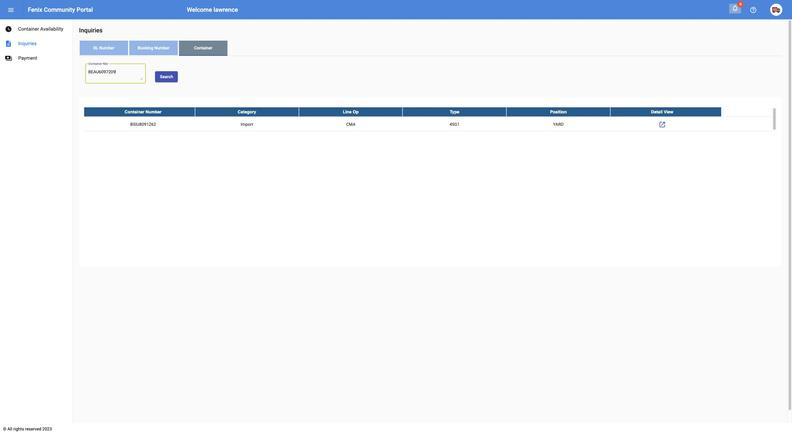 Task type: describe. For each thing, give the bounding box(es) containing it.
cma
[[346, 122, 356, 127]]

number for container number
[[146, 109, 162, 114]]

container for container number
[[125, 109, 145, 114]]

detail view
[[652, 109, 674, 114]]

payments
[[5, 55, 12, 62]]

payment
[[18, 55, 37, 61]]

inquiries inside navigation
[[18, 41, 37, 46]]

bl
[[93, 45, 98, 50]]

container number column header
[[84, 107, 195, 116]]

no color image containing watch_later
[[5, 25, 12, 33]]

portal
[[77, 6, 93, 13]]

line op column header
[[299, 107, 403, 116]]

open_in_new button
[[657, 118, 669, 130]]

type
[[450, 109, 460, 114]]

open_in_new
[[659, 121, 667, 128]]

number for bl number
[[99, 45, 115, 50]]

booking number
[[138, 45, 170, 50]]

view
[[664, 109, 674, 114]]

no color image for open_in_new button
[[659, 121, 667, 128]]

notifications_none
[[732, 5, 739, 12]]

reserved
[[25, 427, 41, 431]]

detail view column header
[[611, 107, 722, 116]]

search button
[[155, 71, 178, 82]]

help_outline
[[750, 6, 758, 14]]

watch_later
[[5, 25, 12, 33]]

container number
[[125, 109, 162, 114]]

welcome
[[187, 6, 212, 13]]

bl number tab panel
[[79, 56, 782, 267]]

fenix
[[28, 6, 42, 13]]

open_in_new grid
[[84, 107, 777, 132]]

search
[[160, 74, 173, 79]]

category
[[238, 109, 256, 114]]

description
[[5, 40, 12, 47]]

number for booking number
[[154, 45, 170, 50]]

booking number tab panel
[[79, 56, 782, 267]]

detail
[[652, 109, 663, 114]]

container for container availability
[[18, 26, 39, 32]]



Task type: vqa. For each thing, say whether or not it's contained in the screenshot.
Line Op
yes



Task type: locate. For each thing, give the bounding box(es) containing it.
navigation containing watch_later
[[0, 19, 73, 65]]

inquiries up 'bl'
[[79, 27, 103, 34]]

no color image containing open_in_new
[[659, 121, 667, 128]]

position column header
[[507, 107, 611, 116]]

row inside open_in_new grid
[[84, 107, 773, 117]]

container
[[18, 26, 39, 32], [194, 45, 213, 50], [125, 109, 145, 114]]

number right 'bl'
[[99, 45, 115, 50]]

rights
[[13, 427, 24, 431]]

2023
[[42, 427, 52, 431]]

no color image inside open_in_new button
[[659, 121, 667, 128]]

type column header
[[403, 107, 507, 116]]

0 horizontal spatial container
[[18, 26, 39, 32]]

2 vertical spatial container
[[125, 109, 145, 114]]

availability
[[40, 26, 63, 32]]

None text field
[[88, 69, 143, 80]]

bsiu8091262
[[130, 122, 156, 127]]

container inside container number 'column header'
[[125, 109, 145, 114]]

container availability
[[18, 26, 63, 32]]

open_in_new row
[[84, 117, 773, 132]]

row containing container number
[[84, 107, 773, 117]]

no color image
[[7, 6, 15, 14], [750, 6, 758, 14], [5, 25, 12, 33], [5, 55, 12, 62]]

no color image containing description
[[5, 40, 12, 47]]

community
[[44, 6, 75, 13]]

no color image inside the help_outline popup button
[[750, 6, 758, 14]]

no color image inside navigation
[[5, 40, 12, 47]]

number inside 'column header'
[[146, 109, 162, 114]]

number right booking
[[154, 45, 170, 50]]

no color image down watch_later
[[5, 40, 12, 47]]

0 horizontal spatial no color image
[[5, 40, 12, 47]]

0 horizontal spatial inquiries
[[18, 41, 37, 46]]

1 vertical spatial container
[[194, 45, 213, 50]]

navigation
[[0, 19, 73, 65]]

no color image for notifications_none popup button
[[732, 5, 739, 12]]

lawrence
[[214, 6, 238, 13]]

import
[[241, 122, 253, 127]]

no color image right notifications_none popup button
[[750, 6, 758, 14]]

line op
[[343, 109, 359, 114]]

row
[[84, 107, 773, 117]]

no color image left the help_outline popup button
[[732, 5, 739, 12]]

2 horizontal spatial no color image
[[732, 5, 739, 12]]

©
[[3, 427, 6, 431]]

op
[[353, 109, 359, 114]]

container inside navigation
[[18, 26, 39, 32]]

0 vertical spatial container
[[18, 26, 39, 32]]

no color image up watch_later
[[7, 6, 15, 14]]

menu
[[7, 6, 15, 14]]

inquiries
[[79, 27, 103, 34], [18, 41, 37, 46]]

45g1
[[450, 122, 460, 127]]

no color image containing payments
[[5, 55, 12, 62]]

1 horizontal spatial inquiries
[[79, 27, 103, 34]]

fenix community portal
[[28, 6, 93, 13]]

0 vertical spatial no color image
[[732, 5, 739, 12]]

menu button
[[5, 4, 17, 16]]

no color image down 'description' at left
[[5, 55, 12, 62]]

2 horizontal spatial container
[[194, 45, 213, 50]]

welcome lawrence
[[187, 6, 238, 13]]

1 vertical spatial no color image
[[5, 40, 12, 47]]

no color image up 'description' at left
[[5, 25, 12, 33]]

no color image containing notifications_none
[[732, 5, 739, 12]]

no color image containing help_outline
[[750, 6, 758, 14]]

line
[[343, 109, 352, 114]]

no color image
[[732, 5, 739, 12], [5, 40, 12, 47], [659, 121, 667, 128]]

no color image down detail view
[[659, 121, 667, 128]]

© all rights reserved 2023
[[3, 427, 52, 431]]

no color image inside menu button
[[7, 6, 15, 14]]

bl number
[[93, 45, 115, 50]]

help_outline button
[[748, 4, 760, 16]]

notifications_none button
[[730, 4, 742, 14]]

no color image containing menu
[[7, 6, 15, 14]]

all
[[7, 427, 12, 431]]

position
[[551, 109, 567, 114]]

category column header
[[195, 107, 299, 116]]

2 vertical spatial no color image
[[659, 121, 667, 128]]

booking
[[138, 45, 153, 50]]

yard
[[554, 122, 564, 127]]

number
[[99, 45, 115, 50], [154, 45, 170, 50], [146, 109, 162, 114]]

0 vertical spatial inquiries
[[79, 27, 103, 34]]

1 vertical spatial inquiries
[[18, 41, 37, 46]]

container for container
[[194, 45, 213, 50]]

inquiries up payment
[[18, 41, 37, 46]]

number up bsiu8091262
[[146, 109, 162, 114]]

1 horizontal spatial no color image
[[659, 121, 667, 128]]

no color image inside notifications_none popup button
[[732, 5, 739, 12]]

1 horizontal spatial container
[[125, 109, 145, 114]]



